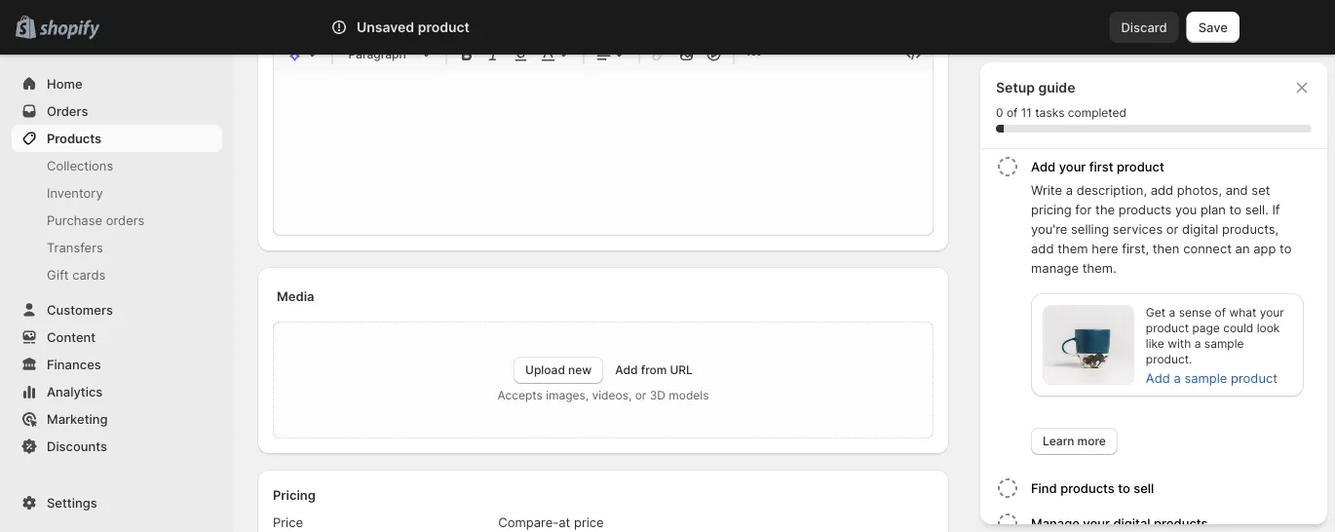 Task type: describe. For each thing, give the bounding box(es) containing it.
orders link
[[12, 97, 222, 125]]

find products to sell button
[[1031, 471, 1320, 506]]

purchase orders
[[47, 212, 145, 228]]

set
[[1252, 182, 1271, 197]]

media
[[277, 289, 314, 304]]

digital inside write a description, add photos, and set pricing for the products you plan to sell. if you're selling services or digital products, add them here first, then connect an app to manage them.
[[1182, 221, 1219, 236]]

selling
[[1071, 221, 1109, 236]]

product down get
[[1146, 321, 1189, 335]]

manage your digital products button
[[1031, 506, 1320, 532]]

finances link
[[12, 351, 222, 378]]

orders
[[106, 212, 145, 228]]

purchase orders link
[[12, 207, 222, 234]]

you're
[[1031, 221, 1068, 236]]

accepts
[[498, 388, 543, 403]]

you
[[1176, 202, 1197, 217]]

cards
[[72, 267, 106, 282]]

setup
[[996, 79, 1035, 96]]

home
[[47, 76, 82, 91]]

analytics link
[[12, 378, 222, 405]]

services
[[1113, 221, 1163, 236]]

new
[[568, 363, 592, 377]]

collections link
[[12, 152, 222, 179]]

0
[[996, 106, 1003, 120]]

sell
[[1134, 481, 1154, 496]]

learn more
[[1043, 434, 1106, 448]]

add inside get a sense of what your product page could look like with a sample product. add a sample product
[[1146, 370, 1170, 386]]

app
[[1254, 241, 1276, 256]]

sales
[[19, 482, 50, 496]]

a down product.
[[1174, 370, 1181, 386]]

1 vertical spatial or
[[635, 388, 647, 403]]

could
[[1223, 321, 1254, 335]]

products,
[[1222, 221, 1279, 236]]

home link
[[12, 70, 222, 97]]

description
[[273, 15, 341, 30]]

add for add from url
[[615, 363, 638, 377]]

1 vertical spatial sample
[[1185, 370, 1228, 386]]

compare-
[[498, 515, 559, 530]]

product.
[[1146, 352, 1192, 366]]

finances
[[47, 357, 101, 372]]

mark find products to sell as done image
[[996, 477, 1020, 500]]

get a sense of what your product page could look like with a sample product. add a sample product
[[1146, 306, 1285, 386]]

first,
[[1122, 241, 1149, 256]]

your inside get a sense of what your product page could look like with a sample product. add a sample product
[[1260, 306, 1285, 320]]

save
[[1199, 19, 1228, 35]]

save button
[[1187, 12, 1240, 43]]

manage your digital products
[[1031, 516, 1208, 531]]

add from url
[[615, 363, 693, 377]]

transfers
[[47, 240, 103, 255]]

content
[[47, 329, 96, 345]]

write a description, add photos, and set pricing for the products you plan to sell. if you're selling services or digital products, add them here first, then connect an app to manage them.
[[1031, 182, 1292, 275]]

setup guide
[[996, 79, 1076, 96]]

orders
[[47, 103, 88, 118]]

write
[[1031, 182, 1062, 197]]

connect
[[1183, 241, 1232, 256]]

analytics
[[47, 384, 103, 399]]

gift cards link
[[12, 261, 222, 289]]

pricing
[[1031, 202, 1072, 217]]

gift
[[47, 267, 69, 282]]

unsaved
[[357, 19, 414, 36]]

images,
[[546, 388, 589, 403]]

0 of 11 tasks completed
[[996, 106, 1127, 120]]

first
[[1090, 159, 1114, 174]]

description,
[[1077, 182, 1147, 197]]

add from url button
[[615, 363, 693, 377]]

purchase
[[47, 212, 102, 228]]

url
[[670, 363, 693, 377]]

gift cards
[[47, 267, 106, 282]]

products inside button
[[1154, 516, 1208, 531]]

get
[[1146, 306, 1166, 320]]

products link
[[12, 125, 222, 152]]

accepts images, videos, or 3d models
[[498, 388, 709, 403]]

search
[[417, 19, 458, 35]]

manage
[[1031, 260, 1079, 275]]

11
[[1021, 106, 1032, 120]]

mark manage your digital products as done image
[[996, 512, 1020, 532]]

unsaved product
[[357, 19, 470, 36]]

them
[[1058, 241, 1088, 256]]

find
[[1031, 481, 1057, 496]]



Task type: vqa. For each thing, say whether or not it's contained in the screenshot.
top products
yes



Task type: locate. For each thing, give the bounding box(es) containing it.
products
[[47, 131, 101, 146]]

to right app
[[1280, 241, 1292, 256]]

sense
[[1179, 306, 1212, 320]]

your for manage your digital products
[[1083, 516, 1110, 531]]

add your first product
[[1031, 159, 1165, 174]]

and
[[1226, 182, 1248, 197]]

1 vertical spatial add
[[1031, 241, 1054, 256]]

your for add your first product
[[1059, 159, 1086, 174]]

look
[[1257, 321, 1280, 335]]

page
[[1193, 321, 1220, 335]]

add down product.
[[1146, 370, 1170, 386]]

products inside button
[[1061, 481, 1115, 496]]

product right unsaved
[[418, 19, 470, 36]]

1 horizontal spatial of
[[1215, 306, 1226, 320]]

guide
[[1039, 79, 1076, 96]]

0 vertical spatial your
[[1059, 159, 1086, 174]]

0 vertical spatial of
[[1007, 106, 1018, 120]]

1 horizontal spatial to
[[1230, 202, 1242, 217]]

price
[[574, 515, 604, 530]]

of up the page
[[1215, 306, 1226, 320]]

products down find products to sell button
[[1154, 516, 1208, 531]]

your inside button
[[1059, 159, 1086, 174]]

digital up "connect"
[[1182, 221, 1219, 236]]

customers link
[[12, 296, 222, 324]]

0 horizontal spatial add
[[615, 363, 638, 377]]

1 vertical spatial digital
[[1114, 516, 1151, 531]]

discard
[[1121, 19, 1167, 35]]

1 horizontal spatial add
[[1031, 159, 1056, 174]]

0 horizontal spatial add
[[1031, 241, 1054, 256]]

add
[[1151, 182, 1174, 197], [1031, 241, 1054, 256]]

inventory link
[[12, 179, 222, 207]]

to inside button
[[1118, 481, 1130, 496]]

collections
[[47, 158, 113, 173]]

0 vertical spatial digital
[[1182, 221, 1219, 236]]

your down find products to sell
[[1083, 516, 1110, 531]]

sample down product.
[[1185, 370, 1228, 386]]

for
[[1075, 202, 1092, 217]]

photos,
[[1177, 182, 1222, 197]]

1 vertical spatial products
[[1061, 481, 1115, 496]]

1 vertical spatial to
[[1280, 241, 1292, 256]]

what
[[1230, 306, 1257, 320]]

0 horizontal spatial or
[[635, 388, 647, 403]]

0 vertical spatial products
[[1119, 202, 1172, 217]]

add up write
[[1031, 159, 1056, 174]]

0 horizontal spatial to
[[1118, 481, 1130, 496]]

0 vertical spatial to
[[1230, 202, 1242, 217]]

1 horizontal spatial digital
[[1182, 221, 1219, 236]]

product down the look
[[1231, 370, 1278, 386]]

find products to sell
[[1031, 481, 1154, 496]]

0 vertical spatial add
[[1151, 182, 1174, 197]]

or inside write a description, add photos, and set pricing for the products you plan to sell. if you're selling services or digital products, add them here first, then connect an app to manage them.
[[1167, 221, 1179, 236]]

upload new button
[[514, 357, 604, 384]]

2 vertical spatial your
[[1083, 516, 1110, 531]]

to left sell
[[1118, 481, 1130, 496]]

products
[[1119, 202, 1172, 217], [1061, 481, 1115, 496], [1154, 516, 1208, 531]]

discounts
[[47, 439, 107, 454]]

0 horizontal spatial of
[[1007, 106, 1018, 120]]

like
[[1146, 337, 1165, 351]]

2 vertical spatial to
[[1118, 481, 1130, 496]]

or up then at the right top of the page
[[1167, 221, 1179, 236]]

a right write
[[1066, 182, 1073, 197]]

2 horizontal spatial add
[[1146, 370, 1170, 386]]

0 horizontal spatial digital
[[1114, 516, 1151, 531]]

of inside get a sense of what your product page could look like with a sample product. add a sample product
[[1215, 306, 1226, 320]]

learn more link
[[1031, 428, 1118, 455]]

sales channels
[[19, 482, 104, 496]]

sales channels button
[[12, 476, 222, 503]]

add inside the add your first product button
[[1031, 159, 1056, 174]]

a down the page
[[1195, 337, 1201, 351]]

discounts link
[[12, 433, 222, 460]]

1 horizontal spatial or
[[1167, 221, 1179, 236]]

content link
[[12, 324, 222, 351]]

tasks
[[1035, 106, 1065, 120]]

sell.
[[1245, 202, 1269, 217]]

product inside button
[[1117, 159, 1165, 174]]

at
[[559, 515, 571, 530]]

more
[[1078, 434, 1106, 448]]

digital inside button
[[1114, 516, 1151, 531]]

products up services
[[1119, 202, 1172, 217]]

completed
[[1068, 106, 1127, 120]]

setup guide dialog
[[981, 62, 1328, 532]]

digital down sell
[[1114, 516, 1151, 531]]

channels
[[53, 482, 104, 496]]

videos,
[[592, 388, 632, 403]]

search button
[[385, 12, 950, 43]]

product
[[418, 19, 470, 36], [1117, 159, 1165, 174], [1146, 321, 1189, 335], [1231, 370, 1278, 386]]

learn
[[1043, 434, 1075, 448]]

inventory
[[47, 185, 103, 200]]

your up the look
[[1260, 306, 1285, 320]]

a inside write a description, add photos, and set pricing for the products you plan to sell. if you're selling services or digital products, add them here first, then connect an app to manage them.
[[1066, 182, 1073, 197]]

customers
[[47, 302, 113, 317]]

product up description,
[[1117, 159, 1165, 174]]

transfers link
[[12, 234, 222, 261]]

add down you're
[[1031, 241, 1054, 256]]

price
[[273, 515, 303, 530]]

to
[[1230, 202, 1242, 217], [1280, 241, 1292, 256], [1118, 481, 1130, 496]]

pricing
[[273, 487, 316, 502]]

1 vertical spatial your
[[1260, 306, 1285, 320]]

add for add your first product
[[1031, 159, 1056, 174]]

mark add your first product as done image
[[996, 155, 1020, 178]]

1 vertical spatial of
[[1215, 306, 1226, 320]]

digital
[[1182, 221, 1219, 236], [1114, 516, 1151, 531]]

add your first product element
[[992, 180, 1320, 455]]

products inside write a description, add photos, and set pricing for the products you plan to sell. if you're selling services or digital products, add them here first, then connect an app to manage them.
[[1119, 202, 1172, 217]]

plan
[[1201, 202, 1226, 217]]

your left first
[[1059, 159, 1086, 174]]

add
[[1031, 159, 1056, 174], [615, 363, 638, 377], [1146, 370, 1170, 386]]

add left from
[[615, 363, 638, 377]]

marketing
[[47, 411, 108, 426]]

a right get
[[1169, 306, 1176, 320]]

models
[[669, 388, 709, 403]]

of right 0
[[1007, 106, 1018, 120]]

1 horizontal spatial add
[[1151, 182, 1174, 197]]

sample
[[1205, 337, 1244, 351], [1185, 370, 1228, 386]]

an
[[1236, 241, 1250, 256]]

a
[[1066, 182, 1073, 197], [1169, 306, 1176, 320], [1195, 337, 1201, 351], [1174, 370, 1181, 386]]

marketing link
[[12, 405, 222, 433]]

to down and
[[1230, 202, 1242, 217]]

here
[[1092, 241, 1119, 256]]

settings
[[47, 495, 97, 510]]

settings link
[[12, 489, 222, 517]]

upload
[[525, 363, 565, 377]]

or
[[1167, 221, 1179, 236], [635, 388, 647, 403]]

with
[[1168, 337, 1191, 351]]

or left the 3d
[[635, 388, 647, 403]]

your inside button
[[1083, 516, 1110, 531]]

from
[[641, 363, 667, 377]]

add your first product button
[[1031, 149, 1320, 180]]

2 horizontal spatial to
[[1280, 241, 1292, 256]]

add down the add your first product button
[[1151, 182, 1174, 197]]

3d
[[650, 388, 666, 403]]

if
[[1272, 202, 1280, 217]]

add a sample product button
[[1134, 365, 1290, 392]]

manage
[[1031, 516, 1080, 531]]

sample down could
[[1205, 337, 1244, 351]]

shopify image
[[39, 20, 100, 39]]

the
[[1096, 202, 1115, 217]]

products right find
[[1061, 481, 1115, 496]]

of
[[1007, 106, 1018, 120], [1215, 306, 1226, 320]]

2 vertical spatial products
[[1154, 516, 1208, 531]]

0 vertical spatial sample
[[1205, 337, 1244, 351]]

0 vertical spatial or
[[1167, 221, 1179, 236]]

them.
[[1083, 260, 1117, 275]]

then
[[1153, 241, 1180, 256]]



